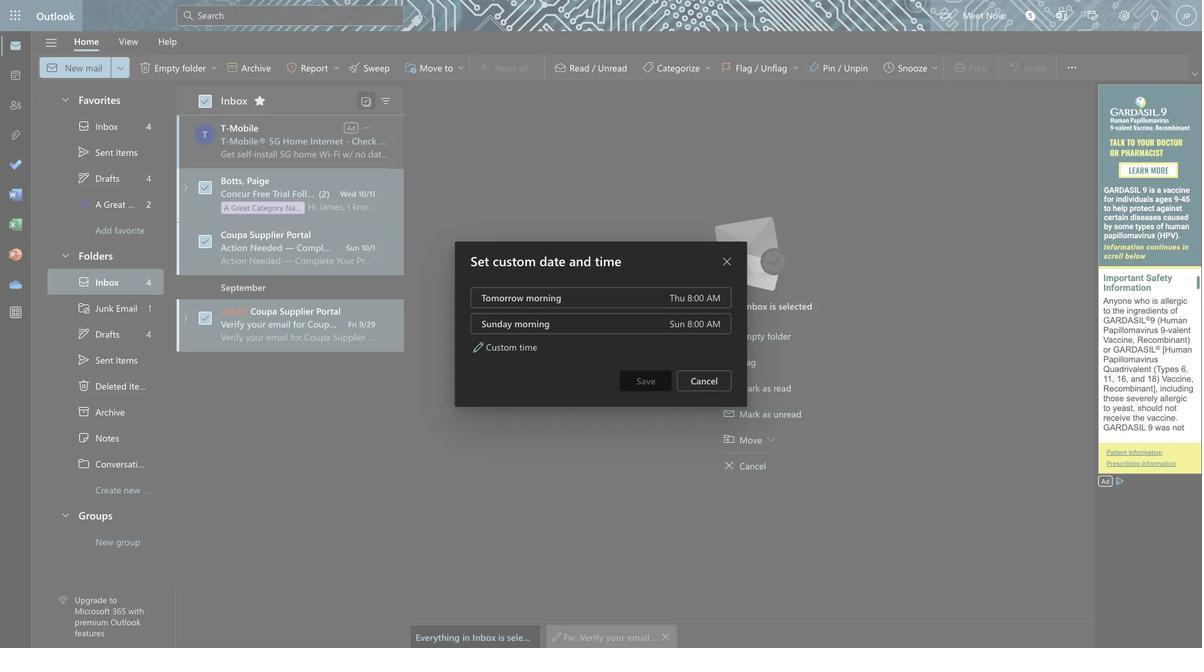 Task type: describe. For each thing, give the bounding box(es) containing it.
set custom date and time heading
[[455, 242, 747, 282]]

as for read
[[763, 382, 771, 394]]

home inside button
[[74, 35, 99, 47]]

cancel inside reading pane main content
[[740, 460, 766, 472]]

new group
[[96, 536, 140, 548]]

morning for tomorrow morning
[[526, 292, 562, 304]]

sun for sun 8:00 am
[[670, 318, 685, 330]]

 inside favorites tree
[[77, 146, 90, 159]]

0 horizontal spatial time
[[520, 341, 537, 353]]

favorites
[[79, 92, 121, 106]]

 for 
[[77, 327, 90, 340]]

new
[[124, 484, 140, 496]]

t mobile image
[[195, 124, 215, 145]]

 for folders
[[60, 250, 71, 260]]

folders
[[79, 248, 113, 262]]

Select a conversation checkbox
[[195, 177, 221, 198]]

as for unread
[[763, 408, 771, 420]]

upgrade
[[75, 594, 107, 606]]

more apps image
[[9, 307, 22, 320]]

1 horizontal spatial ad
[[1102, 477, 1110, 486]]

excel image
[[9, 219, 22, 232]]

 custom time
[[473, 341, 537, 353]]


[[77, 457, 90, 470]]

 button
[[249, 90, 270, 111]]

 button for favorites
[[54, 87, 76, 111]]

 for custom
[[473, 342, 484, 352]]

10/1
[[362, 242, 376, 253]]

 drafts for 
[[77, 327, 120, 340]]

notes
[[96, 432, 119, 444]]

2  tree item from the top
[[47, 347, 164, 373]]

your inside message list everything in inbox is selected list box
[[247, 318, 266, 330]]

outlook banner
[[0, 0, 1203, 31]]

faster
[[438, 241, 462, 253]]

email inside reading pane main content
[[628, 631, 650, 643]]

 cancel
[[724, 460, 766, 472]]

microsoft
[[75, 605, 110, 617]]

1 vertical spatial  button
[[661, 628, 671, 646]]


[[77, 301, 90, 314]]

 for select a conversation checkbox
[[201, 314, 210, 323]]

now
[[986, 9, 1005, 21]]

tree containing 
[[47, 269, 179, 503]]

calendar image
[[9, 70, 22, 83]]

mobile
[[230, 122, 258, 134]]

sweep
[[364, 61, 390, 73]]

2 vertical spatial 
[[661, 632, 670, 642]]

read
[[774, 382, 792, 394]]

9/29
[[359, 319, 376, 329]]

[draft] coupa supplier portal
[[221, 305, 341, 317]]

2 sent from the top
[[96, 354, 113, 366]]

t-mobile
[[221, 122, 258, 134]]

2  from the top
[[77, 275, 90, 288]]

set
[[471, 252, 489, 269]]

365
[[112, 605, 126, 617]]

Select a conversation checkbox
[[195, 308, 221, 329]]

help
[[158, 35, 177, 47]]

history
[[151, 458, 179, 470]]

set your advertising preferences image
[[1115, 476, 1126, 487]]


[[77, 431, 90, 444]]

items inside " deleted items"
[[129, 380, 151, 392]]

tags group
[[548, 55, 941, 81]]

1
[[148, 302, 151, 314]]


[[77, 379, 90, 392]]

 for fw:
[[552, 632, 561, 642]]

everything in inbox is selected inside button
[[416, 631, 541, 643]]

action needed — complete your profile to get paid faster and get discovered
[[221, 241, 545, 253]]

outlook inside banner
[[36, 8, 75, 22]]

 inside  cancel
[[724, 461, 735, 471]]

coupa inside reading pane main content
[[667, 631, 693, 643]]

message list section
[[177, 83, 545, 648]]

internet
[[310, 135, 343, 147]]

action
[[221, 241, 248, 253]]

 for select a conversation option
[[201, 237, 210, 246]]

1 vertical spatial items
[[116, 354, 138, 366]]

8:00 for sun
[[688, 318, 704, 330]]

free
[[253, 187, 270, 199]]

folder for  empty folder
[[768, 330, 791, 342]]

folders tree item
[[47, 243, 164, 269]]

 fw: verify your email for coupa supplier portal
[[552, 631, 757, 643]]

add favorite tree item
[[47, 217, 164, 243]]

 sent items inside favorites tree
[[77, 146, 138, 159]]

wed
[[340, 188, 356, 199]]

mail image
[[9, 40, 22, 53]]

reading pane main content
[[405, 81, 1095, 648]]

coupa supplier portal
[[221, 228, 311, 240]]

trial
[[273, 187, 290, 199]]


[[361, 96, 372, 108]]

tomorrow
[[482, 292, 524, 304]]

needed
[[250, 241, 283, 253]]

drafts for 
[[96, 328, 120, 340]]

 tree item for 
[[47, 165, 164, 191]]

discovered
[[499, 241, 545, 253]]

set custom date and time
[[471, 252, 622, 269]]

left-rail-appbar navigation
[[3, 31, 29, 300]]

empty
[[740, 330, 765, 342]]

verify your email for coupa supplier portal
[[221, 318, 398, 330]]

verify inside message list everything in inbox is selected list box
[[221, 318, 245, 330]]

add
[[96, 224, 112, 236]]

0 horizontal spatial your
[[339, 241, 358, 253]]

t-mobile® 5g home internet - check your home's eligibility
[[221, 135, 471, 147]]

home button
[[64, 31, 109, 51]]

outlook link
[[36, 0, 75, 31]]

 empty folder
[[724, 330, 791, 342]]

)
[[327, 188, 330, 200]]

groups tree item
[[47, 503, 164, 529]]

(
[[319, 188, 322, 200]]

custom
[[493, 252, 536, 269]]

 tree item
[[47, 295, 164, 321]]

powerpoint image
[[9, 249, 22, 262]]

2  inbox from the top
[[77, 275, 119, 288]]

 mark as read
[[724, 382, 792, 394]]

concur free trial follow-up
[[221, 187, 335, 199]]

features
[[75, 627, 105, 639]]

2 get from the left
[[482, 241, 497, 253]]

premium features image
[[58, 596, 68, 605]]

email
[[116, 302, 138, 314]]

( 2 )
[[319, 188, 330, 200]]


[[77, 198, 90, 211]]

name
[[286, 202, 306, 213]]

paid
[[417, 241, 435, 253]]

1 horizontal spatial everything
[[687, 300, 732, 312]]

 inside favorites tree
[[77, 120, 90, 133]]

tab list inside set custom date and time application
[[64, 31, 187, 51]]

fri
[[348, 319, 357, 329]]

 junk email
[[77, 301, 138, 314]]

 inside set custom date and time document
[[722, 256, 733, 267]]

concur
[[221, 187, 250, 199]]

—
[[285, 241, 294, 253]]

 button
[[376, 92, 396, 110]]

 button
[[38, 32, 64, 54]]

4 down 1 on the left top
[[146, 328, 151, 340]]

paige
[[247, 174, 270, 186]]


[[554, 61, 567, 74]]

with
[[128, 605, 144, 617]]

botts, paige
[[221, 174, 270, 186]]

0 vertical spatial selected
[[779, 300, 813, 312]]

time inside heading
[[595, 252, 622, 269]]

sent inside favorites tree
[[96, 146, 113, 158]]

4 up '' tree item
[[146, 172, 151, 184]]

unread
[[598, 61, 627, 73]]

 tree item for 
[[47, 321, 164, 347]]

and inside heading
[[569, 252, 592, 269]]

1  tree item from the top
[[47, 113, 164, 139]]

message list everything in inbox is selected list box
[[177, 116, 545, 648]]

unread
[[774, 408, 802, 420]]

to inside the upgrade to microsoft 365 with premium outlook features
[[109, 594, 117, 606]]

complete
[[297, 241, 337, 253]]

pin
[[823, 61, 836, 73]]

profile
[[360, 241, 387, 253]]

junk
[[96, 302, 114, 314]]

set custom date and time application
[[0, 0, 1203, 648]]

 for 
[[77, 172, 90, 185]]

sunday morning
[[482, 318, 550, 330]]

inbox inside favorites tree
[[96, 120, 118, 132]]

upgrade to microsoft 365 with premium outlook features
[[75, 594, 144, 639]]

 archive inside  tree item
[[77, 405, 125, 418]]

0 vertical spatial is
[[770, 300, 776, 312]]

2  sent items from the top
[[77, 353, 138, 366]]

onedrive image
[[9, 279, 22, 292]]



Task type: vqa. For each thing, say whether or not it's contained in the screenshot.


Task type: locate. For each thing, give the bounding box(es) containing it.
archive inside the move & delete group
[[242, 61, 271, 73]]

0 horizontal spatial sun
[[346, 242, 360, 253]]

tab list containing home
[[64, 31, 187, 51]]

/ right pin
[[838, 61, 842, 73]]

10/11
[[359, 188, 376, 199]]

 tree item
[[47, 165, 164, 191], [47, 321, 164, 347]]

1 vertical spatial time
[[520, 341, 537, 353]]

 inside tree item
[[77, 405, 90, 418]]

 sent items down the "favorites" 'tree item'
[[77, 146, 138, 159]]

selected up  empty folder
[[779, 300, 813, 312]]

thu 8:00 am
[[670, 292, 721, 304]]

1 vertical spatial 
[[552, 632, 561, 642]]

 inside checkbox
[[201, 183, 210, 192]]

2  from the top
[[60, 250, 71, 260]]

1 vertical spatial outlook
[[111, 616, 141, 628]]

 up the 
[[77, 172, 90, 185]]

3  from the top
[[60, 510, 71, 520]]

1  from the top
[[201, 97, 210, 106]]

 left [draft]
[[201, 314, 210, 323]]

archive
[[242, 61, 271, 73], [96, 406, 125, 418]]

 button
[[357, 92, 376, 110]]

groups
[[79, 508, 113, 522]]

 tree item
[[47, 399, 164, 425]]

/ inside  read / unread
[[592, 61, 596, 73]]

 tree item up the 
[[47, 165, 164, 191]]

1 horizontal spatial archive
[[242, 61, 271, 73]]

conversation
[[96, 458, 148, 470]]

0 vertical spatial t-
[[221, 122, 230, 134]]

sun inside set custom date and time document
[[670, 318, 685, 330]]

 mark as unread
[[724, 408, 802, 420]]

1 as from the top
[[763, 382, 771, 394]]

archive down the deleted
[[96, 406, 125, 418]]

0 vertical spatial outlook
[[36, 8, 75, 22]]


[[77, 172, 90, 185], [77, 327, 90, 340]]

 button for groups
[[54, 503, 76, 527]]

1  from the top
[[77, 146, 90, 159]]

cancel down the  mark as unread
[[740, 460, 766, 472]]

word image
[[9, 189, 22, 202]]

0 vertical spatial cancel
[[691, 375, 718, 387]]

 archive up inbox 
[[226, 61, 271, 74]]

1 vertical spatial for
[[652, 631, 664, 643]]

 up 't'
[[201, 97, 210, 106]]

8:00 for thu
[[688, 292, 704, 304]]

Select all messages checkbox
[[196, 92, 214, 110]]

outlook up the  button
[[36, 8, 75, 22]]

as left read
[[763, 382, 771, 394]]

0 vertical spatial  tree item
[[47, 165, 164, 191]]

0 vertical spatial  button
[[54, 87, 76, 111]]

0 vertical spatial verify
[[221, 318, 245, 330]]

new group tree item
[[47, 529, 164, 555]]

help button
[[149, 31, 187, 51]]

1 vertical spatial 
[[77, 405, 90, 418]]

0 vertical spatial 
[[473, 342, 484, 352]]

0 horizontal spatial everything in inbox is selected
[[416, 631, 541, 643]]

 tree item
[[47, 139, 164, 165], [47, 347, 164, 373]]

 drafts inside favorites tree
[[77, 172, 120, 185]]

1 am from the top
[[707, 292, 721, 304]]

1 vertical spatial  tree item
[[47, 321, 164, 347]]

1 vertical spatial am
[[707, 318, 721, 330]]

0 vertical spatial sent
[[96, 146, 113, 158]]

sent up  'tree item'
[[96, 354, 113, 366]]

home inside message list everything in inbox is selected list box
[[283, 135, 308, 147]]

inbox inside button
[[473, 631, 496, 643]]

1 horizontal spatial get
[[482, 241, 497, 253]]


[[77, 146, 90, 159], [77, 353, 90, 366]]

 deleted items
[[77, 379, 151, 392]]

 inside favorites tree
[[77, 172, 90, 185]]

archive inside  tree item
[[96, 406, 125, 418]]

eligibility
[[433, 135, 471, 147]]

 archive inside the move & delete group
[[226, 61, 271, 74]]

2 drafts from the top
[[96, 328, 120, 340]]

am down thu 8:00 am
[[707, 318, 721, 330]]

 button for folders
[[54, 243, 76, 267]]

get left discovered
[[482, 241, 497, 253]]

0 horizontal spatial is
[[498, 631, 505, 643]]

/ inside  pin / unpin
[[838, 61, 842, 73]]

is inside button
[[498, 631, 505, 643]]

archive up 
[[242, 61, 271, 73]]

 left action
[[201, 237, 210, 246]]

 inside select a conversation checkbox
[[201, 314, 210, 323]]

 left fw:
[[552, 632, 561, 642]]

 button left favorites
[[54, 87, 76, 111]]

drafts up '' tree item
[[96, 172, 120, 184]]

add favorite
[[96, 224, 145, 236]]

folder inside tree item
[[143, 484, 166, 496]]

to right profile
[[389, 241, 398, 253]]

 inside the "favorites" 'tree item'
[[60, 94, 71, 104]]

/ for 
[[592, 61, 596, 73]]

4 up 1 on the left top
[[146, 276, 151, 288]]

1 vertical spatial  inbox
[[77, 275, 119, 288]]

1 vertical spatial verify
[[580, 631, 604, 643]]

1 horizontal spatial home
[[283, 135, 308, 147]]

1 horizontal spatial everything in inbox is selected
[[687, 300, 813, 312]]

sent down the "favorites" 'tree item'
[[96, 146, 113, 158]]

everything inside button
[[416, 631, 460, 643]]

t- down t-mobile
[[221, 135, 230, 147]]

1 vertical spatial your
[[606, 631, 625, 643]]

get left the paid
[[400, 241, 415, 253]]

sun inside message list everything in inbox is selected list box
[[346, 242, 360, 253]]

1  from the top
[[77, 172, 90, 185]]

wed 10/11
[[340, 188, 376, 199]]

items down the "favorites" 'tree item'
[[116, 146, 138, 158]]

1 horizontal spatial in
[[734, 300, 742, 312]]

outlook right premium in the bottom of the page
[[111, 616, 141, 628]]

items right the deleted
[[129, 380, 151, 392]]

0 vertical spatial archive
[[242, 61, 271, 73]]

0 vertical spatial email
[[268, 318, 291, 330]]

4
[[146, 120, 151, 132], [146, 172, 151, 184], [146, 276, 151, 288], [146, 328, 151, 340]]

 left botts,
[[201, 183, 210, 192]]

meet now
[[963, 9, 1005, 21]]

 drafts up '' tree item
[[77, 172, 120, 185]]

8:00 right thu
[[688, 292, 704, 304]]

sun 8:00 am
[[670, 318, 721, 330]]

 button inside the "favorites" 'tree item'
[[54, 87, 76, 111]]

 tree item
[[47, 113, 164, 139], [47, 269, 164, 295]]

 drafts down junk
[[77, 327, 120, 340]]

favorite
[[115, 224, 145, 236]]

folder right empty on the bottom right of the page
[[768, 330, 791, 342]]

email
[[268, 318, 291, 330], [628, 631, 650, 643]]

0 vertical spatial folder
[[768, 330, 791, 342]]

sun 10/1
[[346, 242, 376, 253]]

1 vertical spatial 
[[77, 353, 90, 366]]

 up 
[[77, 353, 90, 366]]

am for sun 8:00 am
[[707, 318, 721, 330]]

 tree item
[[47, 451, 179, 477]]

1 vertical spatial folder
[[143, 484, 166, 496]]

t- for mobile
[[221, 122, 230, 134]]

Select a conversation checkbox
[[195, 231, 221, 252]]

/
[[592, 61, 596, 73], [838, 61, 842, 73]]

2 t- from the top
[[221, 135, 230, 147]]

outlook inside the upgrade to microsoft 365 with premium outlook features
[[111, 616, 141, 628]]

botts,
[[221, 174, 245, 186]]

to
[[389, 241, 398, 253], [109, 594, 117, 606]]

/ for 
[[838, 61, 842, 73]]

mark right 
[[740, 382, 760, 394]]

1 vertical spatial sun
[[670, 318, 685, 330]]

0 vertical spatial  button
[[717, 251, 738, 272]]

0 horizontal spatial 
[[473, 342, 484, 352]]

2  drafts from the top
[[77, 327, 120, 340]]

3  from the top
[[201, 237, 210, 246]]

sun down thu
[[670, 318, 685, 330]]

sun for sun 10/1
[[346, 242, 360, 253]]

sun
[[346, 242, 360, 253], [670, 318, 685, 330]]

0 horizontal spatial and
[[464, 241, 480, 253]]

1  drafts from the top
[[77, 172, 120, 185]]

0 horizontal spatial 
[[77, 405, 90, 418]]

time down sunday morning
[[520, 341, 537, 353]]

 for  checkbox
[[201, 183, 210, 192]]

 inside select a conversation option
[[201, 237, 210, 246]]

1 horizontal spatial your
[[606, 631, 625, 643]]

1 vertical spatial  tree item
[[47, 347, 164, 373]]

1 mark from the top
[[740, 382, 760, 394]]

 inbox inside favorites tree
[[77, 120, 118, 133]]

1 vertical spatial 8:00
[[688, 318, 704, 330]]

 down 
[[77, 327, 90, 340]]

-
[[346, 135, 349, 147]]

flag button
[[718, 349, 762, 375]]

morning down set custom date and time
[[526, 292, 562, 304]]

1 vertical spatial everything in inbox is selected
[[416, 631, 541, 643]]

 tree item up junk
[[47, 269, 164, 295]]

0 vertical spatial morning
[[526, 292, 562, 304]]

mark for mark as unread
[[740, 408, 760, 420]]

drafts inside favorites tree
[[96, 172, 120, 184]]

 archive up  notes
[[77, 405, 125, 418]]

1 vertical spatial selected
[[507, 631, 541, 643]]

 notes
[[77, 431, 119, 444]]

0 vertical spatial sun
[[346, 242, 360, 253]]

 inside folders tree item
[[60, 250, 71, 260]]

 inside the move & delete group
[[226, 61, 239, 74]]

fw:
[[564, 631, 578, 643]]

 button inside groups tree item
[[54, 503, 76, 527]]

1  inbox from the top
[[77, 120, 118, 133]]

0 vertical spatial 8:00
[[688, 292, 704, 304]]

 down favorites
[[77, 120, 90, 133]]

 inbox up junk
[[77, 275, 119, 288]]

1 vertical spatial 
[[724, 461, 735, 471]]

0 horizontal spatial your
[[247, 318, 266, 330]]

 tree item
[[47, 425, 164, 451]]

save button
[[620, 371, 672, 391]]

files image
[[9, 129, 22, 142]]

2 inside message list everything in inbox is selected list box
[[322, 188, 327, 200]]

0 horizontal spatial ad
[[347, 123, 355, 132]]

portal inside reading pane main content
[[733, 631, 757, 643]]

selected inside button
[[507, 631, 541, 643]]

verify
[[221, 318, 245, 330], [580, 631, 604, 643]]

and
[[464, 241, 480, 253], [569, 252, 592, 269]]

drafts for 
[[96, 172, 120, 184]]

inbox heading
[[214, 90, 270, 111]]

tab list
[[64, 31, 187, 51]]

supplier inside reading pane main content
[[696, 631, 730, 643]]

1 / from the left
[[592, 61, 596, 73]]

1 vertical spatial email
[[628, 631, 650, 643]]

favorites tree item
[[47, 87, 164, 113]]

1  from the top
[[60, 94, 71, 104]]

 tree item down junk
[[47, 321, 164, 347]]

home right the  button
[[74, 35, 99, 47]]

great
[[231, 202, 250, 213]]

 up inbox 
[[226, 61, 239, 74]]

sent
[[96, 146, 113, 158], [96, 354, 113, 366]]

2  from the top
[[201, 183, 210, 192]]

1 horizontal spatial time
[[595, 252, 622, 269]]

0 horizontal spatial archive
[[96, 406, 125, 418]]

am for thu 8:00 am
[[707, 292, 721, 304]]

verify right fw:
[[580, 631, 604, 643]]

0 horizontal spatial /
[[592, 61, 596, 73]]

a great category name
[[224, 202, 306, 213]]

2 mark from the top
[[740, 408, 760, 420]]

folder right new
[[143, 484, 166, 496]]

0 vertical spatial  tree item
[[47, 139, 164, 165]]

2
[[322, 188, 327, 200], [146, 198, 151, 210]]

8:00 down thu 8:00 am
[[688, 318, 704, 330]]

selected left fw:
[[507, 631, 541, 643]]

0 vertical spatial  inbox
[[77, 120, 118, 133]]

0 vertical spatial am
[[707, 292, 721, 304]]

set custom date and time document
[[0, 0, 1203, 648]]

2  tree item from the top
[[47, 269, 164, 295]]

1 t- from the top
[[221, 122, 230, 134]]

to do image
[[9, 159, 22, 172]]

[draft]
[[221, 305, 248, 317]]

selected
[[779, 300, 813, 312], [507, 631, 541, 643]]

meet
[[963, 9, 984, 21]]

your inside reading pane main content
[[606, 631, 625, 643]]

1 horizontal spatial cancel
[[740, 460, 766, 472]]

 tree item down favorites
[[47, 113, 164, 139]]

a
[[224, 202, 229, 213]]

0 vertical spatial home
[[74, 35, 99, 47]]

t-
[[221, 122, 230, 134], [221, 135, 230, 147]]

in inside button
[[463, 631, 470, 643]]

follow-
[[292, 187, 323, 199]]

custom
[[486, 341, 517, 353]]

your left 10/1
[[339, 241, 358, 253]]

2  button from the top
[[54, 243, 76, 267]]

 for groups
[[60, 510, 71, 520]]

 tree item down the "favorites" 'tree item'
[[47, 139, 164, 165]]

1  from the top
[[77, 120, 90, 133]]

ad up -
[[347, 123, 355, 132]]

sun left 10/1
[[346, 242, 360, 253]]

2 am from the top
[[707, 318, 721, 330]]

 sent items up  'tree item'
[[77, 353, 138, 366]]

verify inside reading pane main content
[[580, 631, 604, 643]]

morning
[[526, 292, 562, 304], [515, 318, 550, 330]]

 left groups
[[60, 510, 71, 520]]

0 horizontal spatial folder
[[143, 484, 166, 496]]

drafts down  junk email
[[96, 328, 120, 340]]

0 vertical spatial ad
[[347, 123, 355, 132]]

create new folder tree item
[[47, 477, 166, 503]]

am up sun 8:00 am
[[707, 292, 721, 304]]

0 horizontal spatial  button
[[661, 628, 671, 646]]

tomorrow morning
[[482, 292, 562, 304]]

2 inside '' tree item
[[146, 198, 151, 210]]


[[226, 61, 239, 74], [77, 405, 90, 418]]

0 horizontal spatial home
[[74, 35, 99, 47]]

folder for create new folder
[[143, 484, 166, 496]]

2  tree item from the top
[[47, 321, 164, 347]]

 inbox down favorites
[[77, 120, 118, 133]]

is
[[770, 300, 776, 312], [498, 631, 505, 643]]

and right date
[[569, 252, 592, 269]]

 tree item
[[47, 191, 164, 217]]

1 8:00 from the top
[[688, 292, 704, 304]]

 up the 
[[77, 146, 90, 159]]

email inside message list everything in inbox is selected list box
[[268, 318, 291, 330]]


[[941, 10, 951, 21]]

 button left groups
[[54, 503, 76, 527]]

0 vertical spatial  archive
[[226, 61, 271, 74]]

your right fw:
[[606, 631, 625, 643]]

to inside message list everything in inbox is selected list box
[[389, 241, 398, 253]]

1  tree item from the top
[[47, 165, 164, 191]]

tree
[[47, 269, 179, 503]]

mark right 
[[740, 408, 760, 420]]

favorites tree
[[47, 82, 164, 243]]


[[77, 120, 90, 133], [77, 275, 90, 288]]

 button
[[717, 251, 738, 272], [661, 628, 671, 646]]

0 horizontal spatial email
[[268, 318, 291, 330]]

 button left folders
[[54, 243, 76, 267]]

0 horizontal spatial outlook
[[36, 8, 75, 22]]

get
[[400, 241, 415, 253], [482, 241, 497, 253]]

inbox inside inbox 
[[221, 93, 248, 107]]

ad inside message list everything in inbox is selected list box
[[347, 123, 355, 132]]

1  tree item from the top
[[47, 139, 164, 165]]

0 vertical spatial 
[[77, 120, 90, 133]]

 up 
[[77, 275, 90, 288]]

1 vertical spatial drafts
[[96, 328, 120, 340]]

morning for sunday morning
[[515, 318, 550, 330]]

cancel
[[691, 375, 718, 387], [740, 460, 766, 472]]

 sent items
[[77, 146, 138, 159], [77, 353, 138, 366]]

 button
[[54, 87, 76, 111], [54, 243, 76, 267], [54, 503, 76, 527]]

read
[[570, 61, 590, 73]]

to right the upgrade
[[109, 594, 117, 606]]

1 vertical spatial  archive
[[77, 405, 125, 418]]

1 get from the left
[[400, 241, 415, 253]]

2  from the top
[[77, 353, 90, 366]]

1 horizontal spatial is
[[770, 300, 776, 312]]

category
[[252, 202, 284, 213]]

verify down [draft]
[[221, 318, 245, 330]]

1 horizontal spatial to
[[389, 241, 398, 253]]

time right date
[[595, 252, 622, 269]]

0 vertical spatial to
[[389, 241, 398, 253]]

2 vertical spatial 
[[60, 510, 71, 520]]

and right faster
[[464, 241, 480, 253]]

items inside favorites tree
[[116, 146, 138, 158]]

0 vertical spatial 
[[77, 172, 90, 185]]

cancel button
[[677, 371, 732, 391]]

 inside  custom time
[[473, 342, 484, 352]]

1 vertical spatial everything
[[416, 631, 460, 643]]

1  sent items from the top
[[77, 146, 138, 159]]

create
[[96, 484, 121, 496]]

 for favorites
[[60, 94, 71, 104]]

0 vertical spatial mark
[[740, 382, 760, 394]]

1 horizontal spatial /
[[838, 61, 842, 73]]

0 vertical spatial your
[[379, 135, 398, 147]]

for inside message list everything in inbox is selected list box
[[293, 318, 305, 330]]

mark for mark as read
[[740, 382, 760, 394]]

your down [draft]
[[247, 318, 266, 330]]

0 vertical spatial 
[[60, 94, 71, 104]]

0 horizontal spatial everything
[[416, 631, 460, 643]]

and inside message list everything in inbox is selected list box
[[464, 241, 480, 253]]

3  button from the top
[[54, 503, 76, 527]]

0 horizontal spatial  archive
[[77, 405, 125, 418]]

 left "custom"
[[473, 342, 484, 352]]

 read / unread
[[554, 61, 627, 74]]

1 horizontal spatial your
[[379, 135, 398, 147]]

for inside reading pane main content
[[652, 631, 664, 643]]

flag
[[740, 356, 756, 368]]

2 8:00 from the top
[[688, 318, 704, 330]]

people image
[[9, 99, 22, 112]]

 left folders
[[60, 250, 71, 260]]

cancel inside cancel button
[[691, 375, 718, 387]]

1 vertical spatial  tree item
[[47, 269, 164, 295]]

 conversation history
[[77, 457, 179, 470]]

home
[[74, 35, 99, 47], [283, 135, 308, 147]]

1 horizontal spatial  archive
[[226, 61, 271, 74]]

1 drafts from the top
[[96, 172, 120, 184]]

0 vertical spatial everything in inbox is selected
[[687, 300, 813, 312]]

1  button from the top
[[54, 87, 76, 111]]

 drafts for 
[[77, 172, 120, 185]]


[[724, 409, 735, 419]]

folder inside reading pane main content
[[768, 330, 791, 342]]

1 vertical spatial ad
[[1102, 477, 1110, 486]]

check
[[352, 135, 377, 147]]

2 as from the top
[[763, 408, 771, 420]]

2  from the top
[[77, 327, 90, 340]]

move & delete group
[[40, 55, 467, 81]]

 left favorites
[[60, 94, 71, 104]]

 down 
[[77, 405, 90, 418]]

set custom date and time dialog
[[0, 0, 1203, 648]]

2 / from the left
[[838, 61, 842, 73]]

0 vertical spatial  tree item
[[47, 113, 164, 139]]

deleted
[[96, 380, 127, 392]]

folder
[[768, 330, 791, 342], [143, 484, 166, 496]]

4 down the "favorites" 'tree item'
[[146, 120, 151, 132]]

1 sent from the top
[[96, 146, 113, 158]]

save
[[637, 375, 656, 387]]

1 vertical spatial 
[[60, 250, 71, 260]]

morning down tomorrow morning
[[515, 318, 550, 330]]

 button inside folders tree item
[[54, 243, 76, 267]]

home right 5g
[[283, 135, 308, 147]]

 for  checkbox
[[201, 97, 210, 106]]

 inside groups tree item
[[60, 510, 71, 520]]

 inside  fw: verify your email for coupa supplier portal
[[552, 632, 561, 642]]

t- for mobile®
[[221, 135, 230, 147]]

4  from the top
[[201, 314, 210, 323]]

ad left "set your advertising preferences" "image"
[[1102, 477, 1110, 486]]

/ right read
[[592, 61, 596, 73]]

cancel left 
[[691, 375, 718, 387]]

1 vertical spatial cancel
[[740, 460, 766, 472]]

 tree item
[[47, 373, 164, 399]]

your right check
[[379, 135, 398, 147]]

thu
[[670, 292, 685, 304]]

1 vertical spatial in
[[463, 631, 470, 643]]

 inside checkbox
[[201, 97, 210, 106]]

1 vertical spatial mark
[[740, 408, 760, 420]]

0 vertical spatial items
[[116, 146, 138, 158]]

date
[[540, 252, 566, 269]]

 tree item up the deleted
[[47, 347, 164, 373]]


[[253, 94, 266, 107]]

1 vertical spatial morning
[[515, 318, 550, 330]]

view button
[[109, 31, 148, 51]]

t- right 't'
[[221, 122, 230, 134]]

1 vertical spatial  drafts
[[77, 327, 120, 340]]

home's
[[400, 135, 431, 147]]

2 vertical spatial items
[[129, 380, 151, 392]]

new
[[96, 536, 114, 548]]

 inbox
[[77, 120, 118, 133], [77, 275, 119, 288]]

1 horizontal spatial folder
[[768, 330, 791, 342]]

items up " deleted items"
[[116, 354, 138, 366]]

1 vertical spatial 
[[77, 275, 90, 288]]

as left unread
[[763, 408, 771, 420]]



